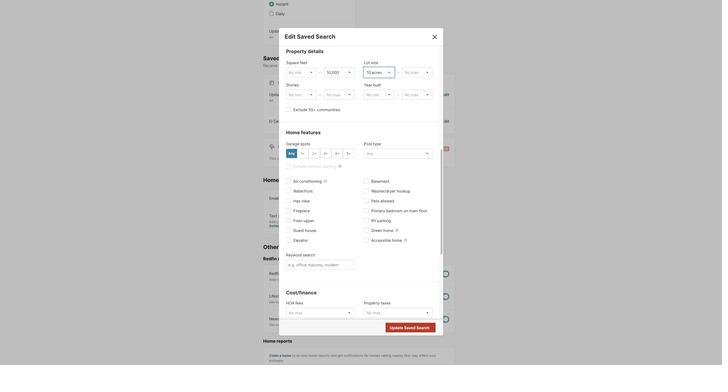 Task type: describe. For each thing, give the bounding box(es) containing it.
receive
[[264, 63, 278, 68]]

— for square feet
[[319, 70, 322, 75]]

primary bedroom on main floor
[[372, 209, 428, 213]]

tours
[[281, 177, 295, 184]]

selling
[[382, 354, 392, 358]]

0 horizontal spatial reports
[[277, 339, 293, 344]]

other emails
[[264, 244, 298, 251]]

on inside edit saved search "dialog"
[[404, 209, 409, 213]]

while
[[328, 156, 337, 161]]

— for year built
[[397, 93, 400, 97]]

pets allowed
[[372, 199, 395, 204]]

notified
[[276, 323, 288, 327]]

hookup
[[397, 189, 411, 194]]

elevator
[[294, 238, 308, 243]]

details
[[308, 49, 324, 54]]

sale
[[287, 81, 296, 86]]

insights,
[[284, 300, 298, 304]]

main
[[410, 209, 418, 213]]

redfin's
[[300, 278, 312, 282]]

2 horizontal spatial to
[[352, 278, 355, 282]]

emails for other emails
[[280, 244, 298, 251]]

home inside to access home reports and get notifications for homes selling nearby that may affect your estimate.
[[309, 354, 318, 358]]

1 update types all from the top
[[270, 29, 294, 39]]

home tours
[[264, 177, 295, 184]]

redfin news stay up to date on redfin's tools and features, how to buy or sell a home, and connect with an agent.
[[270, 271, 430, 282]]

no results
[[411, 326, 430, 331]]

saved down 1+
[[298, 156, 309, 161]]

tips,
[[330, 300, 337, 304]]

rv parking
[[372, 219, 391, 223]]

upper
[[304, 219, 315, 223]]

.
[[376, 156, 377, 161]]

conditioning
[[300, 179, 322, 184]]

no for no emails
[[405, 119, 410, 124]]

home features
[[286, 130, 321, 136]]

any
[[289, 152, 295, 156]]

edit inside "dialog"
[[285, 33, 296, 40]]

homes
[[370, 354, 381, 358]]

no results button
[[405, 323, 435, 333]]

green
[[372, 228, 383, 233]]

your inside to access home reports and get notifications for homes selling nearby that may affect your estimate.
[[430, 354, 437, 358]]

2 the from the left
[[330, 323, 335, 327]]

for for notifications
[[365, 354, 369, 358]]

edit for no emails
[[443, 119, 450, 124]]

real
[[336, 323, 342, 327]]

resources.
[[365, 300, 382, 304]]

an
[[415, 278, 419, 282]]

claim
[[270, 354, 279, 358]]

e.g. office, balcony, modern text field
[[289, 263, 353, 268]]

search inside edit saved search "dialog"
[[303, 253, 316, 258]]

home reports
[[264, 339, 293, 344]]

home for home reports
[[264, 339, 276, 344]]

get
[[338, 354, 343, 358]]

1 horizontal spatial parking
[[378, 219, 391, 223]]

saved inside saved searches receive timely notifications based on your preferred search filters.
[[264, 55, 280, 62]]

for for for sale
[[278, 81, 286, 86]]

searching
[[339, 156, 356, 161]]

get inside lifestyle & tips get local insights, home improvement tips, style and design resources.
[[270, 300, 275, 304]]

property taxes
[[364, 301, 391, 306]]

1
[[296, 119, 298, 124]]

filters.
[[373, 63, 384, 68]]

has view
[[294, 199, 310, 204]]

stories
[[286, 83, 299, 87]]

built
[[374, 83, 382, 87]]

washer/dryer hookup
[[372, 189, 411, 194]]

view
[[302, 199, 310, 204]]

and right home,
[[387, 278, 393, 282]]

rent
[[287, 144, 297, 149]]

1 vertical spatial update
[[270, 92, 283, 97]]

news
[[282, 271, 292, 276]]

rv
[[372, 219, 377, 223]]

home up estimate. at the bottom of page
[[282, 354, 292, 358]]

connect
[[394, 278, 406, 282]]

and right tools
[[322, 278, 328, 282]]

0 horizontal spatial in
[[309, 220, 312, 224]]

waterfront
[[294, 189, 313, 194]]

3+ radio
[[320, 149, 332, 158]]

add
[[270, 220, 276, 224]]

edit saved search dialog
[[279, 28, 444, 363]]

type
[[373, 142, 382, 146]]

1 vertical spatial searches
[[310, 156, 327, 161]]

no for no results
[[411, 326, 416, 331]]

preferred
[[341, 63, 358, 68]]

your inside newsletter from my agent get notified about the latest trends in the real estate market from your local redfin agent.
[[374, 323, 381, 327]]

rentals
[[363, 156, 376, 161]]

1 types from the top
[[284, 29, 294, 34]]

create
[[285, 156, 297, 161]]

4+ radio
[[332, 149, 343, 158]]

tools
[[313, 278, 321, 282]]

garage spots
[[286, 142, 311, 146]]

you can create saved searches while searching for rentals .
[[270, 156, 377, 161]]

how
[[344, 278, 351, 282]]

search for edit saved search
[[316, 33, 336, 40]]

estate
[[343, 323, 353, 327]]

2 types from the top
[[284, 92, 294, 97]]

newsletter from my agent get notified about the latest trends in the real estate market from your local redfin agent.
[[270, 317, 412, 327]]

fixer-upper
[[294, 219, 315, 223]]

home up 'accessible home'
[[384, 228, 394, 233]]

search for update saved search
[[417, 326, 430, 330]]

1 vertical spatial a
[[280, 354, 282, 358]]

about
[[289, 323, 298, 327]]

redfin for redfin news stay up to date on redfin's tools and features, how to buy or sell a home, and connect with an agent.
[[270, 271, 281, 276]]

update saved search
[[390, 326, 430, 330]]

in inside newsletter from my agent get notified about the latest trends in the real estate market from your local redfin agent.
[[326, 323, 329, 327]]

5+
[[347, 152, 351, 156]]

taxes
[[381, 301, 391, 306]]

garage
[[286, 142, 300, 146]]

a inside redfin news stay up to date on redfin's tools and features, how to buy or sell a home, and connect with an agent.
[[373, 278, 375, 282]]

notifications inside to access home reports and get notifications for homes selling nearby that may affect your estimate.
[[344, 354, 364, 358]]

square
[[286, 60, 299, 65]]

claim a home link
[[270, 354, 292, 358]]

or
[[363, 278, 366, 282]]

buy
[[356, 278, 362, 282]]

el
[[270, 119, 273, 124]]

basement
[[372, 179, 390, 184]]

nearby
[[393, 354, 404, 358]]

based
[[314, 63, 326, 68]]

feet
[[300, 60, 308, 65]]

has
[[294, 199, 301, 204]]

cost/finance
[[286, 290, 317, 296]]



Task type: vqa. For each thing, say whether or not it's contained in the screenshot.
'for'
yes



Task type: locate. For each thing, give the bounding box(es) containing it.
lifestyle & tips get local insights, home improvement tips, style and design resources.
[[270, 294, 382, 304]]

0 horizontal spatial from
[[290, 317, 299, 322]]

1 vertical spatial home
[[264, 177, 279, 184]]

in right number
[[309, 220, 312, 224]]

property details
[[286, 49, 324, 54]]

update types all
[[270, 29, 294, 39], [270, 92, 294, 103]]

the down my
[[299, 323, 304, 327]]

— for lot size
[[397, 70, 400, 75]]

0 vertical spatial property
[[286, 49, 307, 54]]

1 vertical spatial search
[[417, 326, 430, 330]]

improvement
[[309, 300, 329, 304]]

Instant radio
[[270, 2, 274, 6]]

3+
[[324, 152, 328, 156]]

0 horizontal spatial search
[[303, 253, 316, 258]]

1 vertical spatial local
[[382, 323, 390, 327]]

option group inside edit saved search "dialog"
[[286, 149, 355, 158]]

search up e.g. office, balcony, modern text box
[[303, 253, 316, 258]]

for left sale
[[278, 81, 286, 86]]

a right sell
[[373, 278, 375, 282]]

guest house
[[294, 228, 317, 233]]

1 vertical spatial reports
[[319, 354, 330, 358]]

and inside lifestyle & tips get local insights, home improvement tips, style and design resources.
[[347, 300, 352, 304]]

0 horizontal spatial the
[[299, 323, 304, 327]]

0 vertical spatial search
[[359, 63, 372, 68]]

accessible home
[[372, 238, 403, 243]]

to left buy
[[352, 278, 355, 282]]

2 for from the top
[[278, 144, 286, 149]]

keyword
[[286, 253, 302, 258]]

0 vertical spatial redfin
[[264, 257, 277, 262]]

redfin up stay
[[270, 271, 281, 276]]

update down daily option
[[270, 29, 283, 34]]

1 vertical spatial no
[[411, 326, 416, 331]]

settings
[[270, 224, 283, 228]]

that
[[405, 354, 411, 358]]

exclude
[[294, 107, 308, 112]]

0 vertical spatial search
[[316, 33, 336, 40]]

1 get from the top
[[270, 300, 275, 304]]

— for stories
[[319, 93, 322, 97]]

a up estimate. at the bottom of page
[[280, 354, 282, 358]]

and left get
[[331, 354, 337, 358]]

and right style
[[347, 300, 352, 304]]

2 vertical spatial edit
[[443, 119, 450, 124]]

from up about
[[290, 317, 299, 322]]

0 vertical spatial get
[[270, 300, 275, 304]]

0 vertical spatial on
[[327, 63, 331, 68]]

option group
[[286, 149, 355, 158]]

0 horizontal spatial notifications
[[291, 63, 313, 68]]

affect
[[420, 354, 429, 358]]

None checkbox
[[434, 316, 450, 323]]

2 get from the top
[[270, 323, 275, 327]]

redfin
[[264, 257, 277, 262], [270, 271, 281, 276], [391, 323, 401, 327]]

0 vertical spatial notifications
[[291, 63, 313, 68]]

0 vertical spatial from
[[290, 317, 299, 322]]

update inside button
[[390, 326, 404, 330]]

local inside newsletter from my agent get notified about the latest trends in the real estate market from your local redfin agent.
[[382, 323, 390, 327]]

0 vertical spatial reports
[[277, 339, 293, 344]]

list box
[[286, 68, 317, 77], [325, 68, 355, 77], [364, 68, 395, 77], [403, 68, 433, 77], [286, 90, 317, 100], [325, 90, 355, 100], [364, 90, 395, 100], [403, 90, 433, 100], [364, 149, 433, 159], [286, 308, 355, 318], [364, 308, 433, 318]]

update left the no results on the right of the page
[[390, 326, 404, 330]]

1 vertical spatial in
[[326, 323, 329, 327]]

home for home features
[[286, 130, 300, 136]]

1 vertical spatial for
[[278, 144, 286, 149]]

1 horizontal spatial for
[[365, 354, 369, 358]]

1 vertical spatial notifications
[[344, 354, 364, 358]]

features
[[301, 130, 321, 136]]

edit saved search
[[285, 33, 336, 40]]

and inside to access home reports and get notifications for homes selling nearby that may affect your estimate.
[[331, 354, 337, 358]]

stay
[[270, 278, 277, 282]]

to inside to access home reports and get notifications for homes selling nearby that may affect your estimate.
[[293, 354, 296, 358]]

agent. inside newsletter from my agent get notified about the latest trends in the real estate market from your local redfin agent.
[[402, 323, 412, 327]]

0 horizontal spatial for
[[357, 156, 362, 161]]

redfin down other
[[264, 257, 277, 262]]

0 vertical spatial emails
[[411, 119, 423, 124]]

0 vertical spatial searches
[[281, 55, 307, 62]]

up
[[278, 278, 282, 282]]

update down for sale
[[270, 92, 283, 97]]

edit saved search element
[[285, 33, 426, 40]]

0 horizontal spatial on
[[295, 278, 299, 282]]

1 horizontal spatial on
[[327, 63, 331, 68]]

1 horizontal spatial notifications
[[344, 354, 364, 358]]

0 vertical spatial for
[[357, 156, 362, 161]]

home,
[[376, 278, 386, 282]]

1 vertical spatial on
[[404, 209, 409, 213]]

home left tours
[[264, 177, 279, 184]]

phone
[[285, 220, 295, 224]]

accessible
[[372, 238, 391, 243]]

option group containing any
[[286, 149, 355, 158]]

parking
[[323, 164, 337, 169], [378, 219, 391, 223]]

local inside lifestyle & tips get local insights, home improvement tips, style and design resources.
[[276, 300, 284, 304]]

can
[[277, 156, 284, 161]]

0 horizontal spatial local
[[276, 300, 284, 304]]

agent. inside redfin news stay up to date on redfin's tools and features, how to buy or sell a home, and connect with an agent.
[[420, 278, 430, 282]]

on
[[327, 63, 331, 68], [404, 209, 409, 213], [295, 278, 299, 282]]

home right the 'accessible'
[[392, 238, 403, 243]]

on inside redfin news stay up to date on redfin's tools and features, how to buy or sell a home, and connect with an agent.
[[295, 278, 299, 282]]

0 vertical spatial no
[[405, 119, 410, 124]]

home up garage
[[286, 130, 300, 136]]

your right "affect"
[[430, 354, 437, 358]]

your right market at the bottom of page
[[374, 323, 381, 327]]

2+ radio
[[309, 149, 320, 158]]

bedroom
[[387, 209, 403, 213]]

access
[[297, 354, 308, 358]]

floor
[[420, 209, 428, 213]]

daily
[[276, 11, 285, 16]]

size
[[371, 60, 379, 65]]

on for news
[[295, 278, 299, 282]]

agent. right an
[[420, 278, 430, 282]]

1 vertical spatial from
[[366, 323, 373, 327]]

account settings link
[[270, 220, 327, 228]]

1 vertical spatial for
[[365, 354, 369, 358]]

get down the newsletter
[[270, 323, 275, 327]]

parking up green home
[[378, 219, 391, 223]]

1 edit button from the top
[[443, 92, 450, 103]]

searches up timely
[[281, 55, 307, 62]]

0 horizontal spatial agent.
[[402, 323, 412, 327]]

for for for rent
[[278, 144, 286, 149]]

edit button for no emails
[[443, 118, 450, 124]]

1 vertical spatial types
[[284, 92, 294, 97]]

1+ radio
[[297, 149, 309, 158]]

account
[[313, 220, 327, 224]]

home inside lifestyle & tips get local insights, home improvement tips, style and design resources.
[[299, 300, 308, 304]]

search inside saved searches receive timely notifications based on your preferred search filters.
[[359, 63, 372, 68]]

your inside saved searches receive timely notifications based on your preferred search filters.
[[332, 63, 340, 68]]

0 vertical spatial home
[[286, 130, 300, 136]]

0 horizontal spatial property
[[286, 49, 307, 54]]

search inside button
[[417, 326, 430, 330]]

Daily radio
[[270, 11, 274, 16]]

on right based
[[327, 63, 331, 68]]

cerrito
[[274, 119, 286, 124]]

(sms)
[[278, 214, 290, 218]]

home inside edit saved search "dialog"
[[286, 130, 300, 136]]

1 vertical spatial search
[[303, 253, 316, 258]]

searches
[[281, 55, 307, 62], [310, 156, 327, 161]]

fixer-
[[294, 219, 304, 223]]

0 vertical spatial in
[[309, 220, 312, 224]]

air
[[294, 179, 299, 184]]

1 vertical spatial emails
[[280, 244, 298, 251]]

redfin inside newsletter from my agent get notified about the latest trends in the real estate market from your local redfin agent.
[[391, 323, 401, 327]]

on left main
[[404, 209, 409, 213]]

home up claim
[[264, 339, 276, 344]]

number
[[296, 220, 308, 224]]

your left preferred
[[332, 63, 340, 68]]

saved left results
[[405, 326, 416, 330]]

allowed
[[381, 199, 395, 204]]

property right design
[[364, 301, 380, 306]]

4+
[[335, 152, 340, 156]]

hoa
[[286, 301, 295, 306]]

2 horizontal spatial on
[[404, 209, 409, 213]]

in
[[309, 220, 312, 224], [326, 323, 329, 327]]

1 vertical spatial redfin
[[270, 271, 281, 276]]

text (sms)
[[270, 214, 290, 218]]

trends
[[315, 323, 325, 327]]

1 vertical spatial edit button
[[443, 118, 450, 124]]

1 vertical spatial edit
[[443, 92, 450, 97]]

1 all from the top
[[270, 35, 273, 39]]

0 horizontal spatial no
[[405, 119, 410, 124]]

on for searches
[[327, 63, 331, 68]]

my
[[300, 317, 305, 322]]

Any radio
[[286, 149, 298, 158]]

0 vertical spatial parking
[[323, 164, 337, 169]]

edit for update types
[[443, 92, 450, 97]]

keyword search
[[286, 253, 316, 258]]

for left rent
[[278, 144, 286, 149]]

1 horizontal spatial from
[[366, 323, 373, 327]]

1 horizontal spatial reports
[[319, 354, 330, 358]]

0 horizontal spatial parking
[[323, 164, 337, 169]]

saved up property details
[[297, 33, 315, 40]]

0 vertical spatial edit
[[285, 33, 296, 40]]

search left the filters.
[[359, 63, 372, 68]]

for left homes
[[365, 354, 369, 358]]

0 vertical spatial update types all
[[270, 29, 294, 39]]

1 horizontal spatial no
[[411, 326, 416, 331]]

0 vertical spatial types
[[284, 29, 294, 34]]

market
[[354, 323, 365, 327]]

1 horizontal spatial the
[[330, 323, 335, 327]]

2 vertical spatial redfin
[[391, 323, 401, 327]]

1 horizontal spatial agent.
[[420, 278, 430, 282]]

updates
[[278, 257, 296, 262]]

add your phone number in
[[270, 220, 313, 224]]

1 horizontal spatial emails
[[411, 119, 423, 124]]

1+
[[301, 152, 305, 156]]

el cerrito test 1
[[270, 119, 298, 124]]

0 horizontal spatial search
[[316, 33, 336, 40]]

0 vertical spatial agent.
[[420, 278, 430, 282]]

green home
[[372, 228, 394, 233]]

2 edit button from the top
[[443, 118, 450, 124]]

update
[[270, 29, 283, 34], [270, 92, 283, 97], [390, 326, 404, 330]]

0 horizontal spatial to
[[282, 278, 286, 282]]

hoa fees
[[286, 301, 304, 306]]

all
[[270, 35, 273, 39], [270, 99, 273, 103]]

1 horizontal spatial search
[[417, 326, 430, 330]]

notifications down property details
[[291, 63, 313, 68]]

test
[[287, 119, 295, 124]]

lifestyle
[[270, 294, 285, 299]]

agent. left results
[[402, 323, 412, 327]]

redfin inside redfin news stay up to date on redfin's tools and features, how to buy or sell a home, and connect with an agent.
[[270, 271, 281, 276]]

0 vertical spatial edit button
[[443, 92, 450, 103]]

property up square feet
[[286, 49, 307, 54]]

square feet
[[286, 60, 308, 65]]

1 horizontal spatial search
[[359, 63, 372, 68]]

0 horizontal spatial a
[[280, 354, 282, 358]]

2 update types all from the top
[[270, 92, 294, 103]]

local down "taxes"
[[382, 323, 390, 327]]

1 horizontal spatial searches
[[310, 156, 327, 161]]

get inside newsletter from my agent get notified about the latest trends in the real estate market from your local redfin agent.
[[270, 323, 275, 327]]

1 vertical spatial agent.
[[402, 323, 412, 327]]

get down lifestyle
[[270, 300, 275, 304]]

1 horizontal spatial to
[[293, 354, 296, 358]]

2 vertical spatial update
[[390, 326, 404, 330]]

notifications inside saved searches receive timely notifications based on your preferred search filters.
[[291, 63, 313, 68]]

1 vertical spatial all
[[270, 99, 273, 103]]

2 vertical spatial home
[[264, 339, 276, 344]]

emails for no emails
[[411, 119, 423, 124]]

to right up
[[282, 278, 286, 282]]

no emails
[[405, 119, 423, 124]]

reports inside to access home reports and get notifications for homes selling nearby that may affect your estimate.
[[319, 354, 330, 358]]

for rent
[[278, 144, 297, 149]]

edit button for update types
[[443, 92, 450, 103]]

other
[[264, 244, 279, 251]]

1 horizontal spatial local
[[382, 323, 390, 327]]

home down cost/finance
[[299, 300, 308, 304]]

for
[[357, 156, 362, 161], [365, 354, 369, 358]]

the left real
[[330, 323, 335, 327]]

for left rentals
[[357, 156, 362, 161]]

types down daily
[[284, 29, 294, 34]]

1 horizontal spatial in
[[326, 323, 329, 327]]

home for home tours
[[264, 177, 279, 184]]

0 vertical spatial all
[[270, 35, 273, 39]]

all up the el
[[270, 99, 273, 103]]

reports left get
[[319, 354, 330, 358]]

1 the from the left
[[299, 323, 304, 327]]

agent
[[306, 317, 317, 322]]

on right date
[[295, 278, 299, 282]]

reports
[[277, 339, 293, 344], [319, 354, 330, 358]]

property
[[286, 49, 307, 54], [364, 301, 380, 306]]

0 vertical spatial local
[[276, 300, 284, 304]]

2 vertical spatial on
[[295, 278, 299, 282]]

update types all down for sale
[[270, 92, 294, 103]]

air conditioning
[[294, 179, 322, 184]]

update types all down daily
[[270, 29, 294, 39]]

1 vertical spatial update types all
[[270, 92, 294, 103]]

your
[[332, 63, 340, 68], [277, 220, 284, 224], [374, 323, 381, 327], [430, 354, 437, 358]]

0 horizontal spatial searches
[[281, 55, 307, 62]]

communities
[[317, 107, 340, 112]]

you
[[270, 156, 276, 161]]

saved up receive
[[264, 55, 280, 62]]

style
[[338, 300, 346, 304]]

types
[[284, 29, 294, 34], [284, 92, 294, 97]]

fees
[[296, 301, 304, 306]]

1 vertical spatial get
[[270, 323, 275, 327]]

emails
[[411, 119, 423, 124], [280, 244, 298, 251]]

0 vertical spatial for
[[278, 81, 286, 86]]

parking down while
[[323, 164, 337, 169]]

reports up claim a home
[[277, 339, 293, 344]]

searches down '2+'
[[310, 156, 327, 161]]

55+
[[309, 107, 316, 112]]

0 vertical spatial a
[[373, 278, 375, 282]]

0 horizontal spatial emails
[[280, 244, 298, 251]]

property for property details
[[286, 49, 307, 54]]

on inside saved searches receive timely notifications based on your preferred search filters.
[[327, 63, 331, 68]]

all down daily option
[[270, 35, 273, 39]]

searches inside saved searches receive timely notifications based on your preferred search filters.
[[281, 55, 307, 62]]

1 vertical spatial parking
[[378, 219, 391, 223]]

local down lifestyle
[[276, 300, 284, 304]]

text
[[270, 214, 277, 218]]

saved inside button
[[405, 326, 416, 330]]

no inside button
[[411, 326, 416, 331]]

pool
[[364, 142, 372, 146]]

saved searches receive timely notifications based on your preferred search filters.
[[264, 55, 384, 68]]

from right market at the bottom of page
[[366, 323, 373, 327]]

1 for from the top
[[278, 81, 286, 86]]

for for searching
[[357, 156, 362, 161]]

1 horizontal spatial property
[[364, 301, 380, 306]]

None checkbox
[[434, 271, 450, 278], [434, 294, 450, 300], [434, 271, 450, 278], [434, 294, 450, 300]]

notifications right get
[[344, 354, 364, 358]]

for inside to access home reports and get notifications for homes selling nearby that may affect your estimate.
[[365, 354, 369, 358]]

1 horizontal spatial a
[[373, 278, 375, 282]]

guest
[[294, 228, 304, 233]]

fireplace
[[294, 209, 310, 213]]

1 vertical spatial property
[[364, 301, 380, 306]]

5+ radio
[[343, 149, 355, 158]]

year
[[364, 83, 373, 87]]

redfin down "taxes"
[[391, 323, 401, 327]]

date
[[287, 278, 294, 282]]

0 vertical spatial update
[[270, 29, 283, 34]]

2 all from the top
[[270, 99, 273, 103]]

for sale
[[278, 81, 296, 86]]

redfin for redfin updates
[[264, 257, 277, 262]]

in right trends
[[326, 323, 329, 327]]

to left access
[[293, 354, 296, 358]]

your up 'settings'
[[277, 220, 284, 224]]

property for property taxes
[[364, 301, 380, 306]]

lot size
[[364, 60, 379, 65]]

types down stories
[[284, 92, 294, 97]]

home right access
[[309, 354, 318, 358]]



